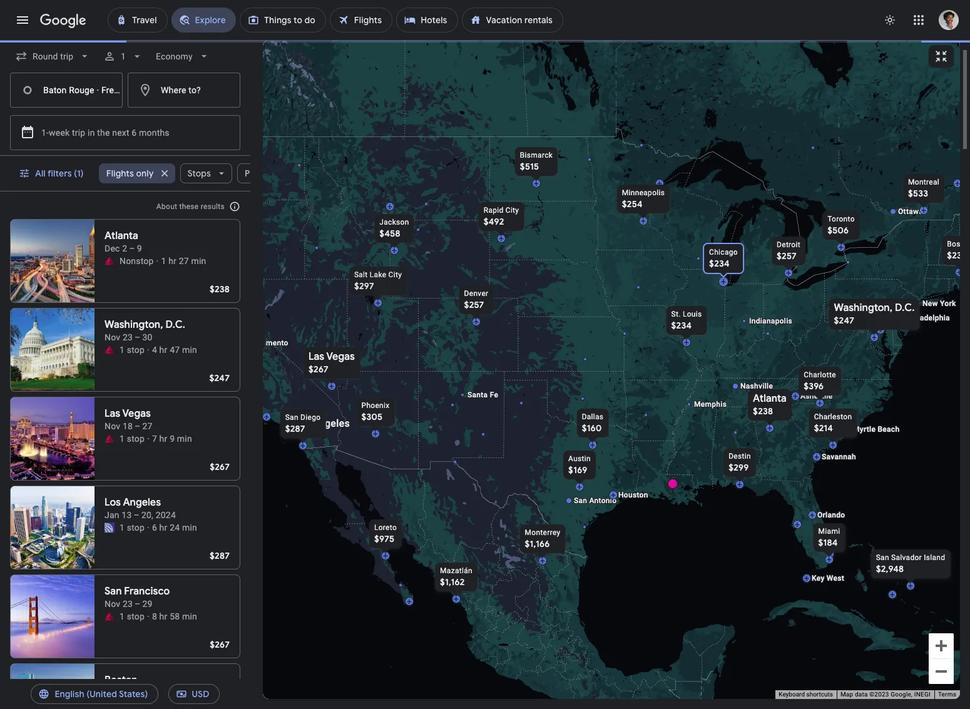 Task type: vqa. For each thing, say whether or not it's contained in the screenshot.


Task type: locate. For each thing, give the bounding box(es) containing it.
0 horizontal spatial boston
[[105, 674, 138, 687]]

hr right 4
[[159, 345, 167, 355]]

0 vertical spatial nov
[[105, 332, 120, 342]]

terms
[[938, 691, 956, 698]]

trip
[[72, 128, 85, 138]]

1 down 18 – 27
[[120, 434, 125, 444]]

hr for vegas
[[159, 434, 167, 444]]

dec up united image
[[105, 688, 120, 698]]

min right 27
[[191, 256, 206, 266]]

1 horizontal spatial $247
[[834, 315, 854, 326]]

455 US dollars text field
[[374, 184, 395, 195]]

nov inside san francisco nov 23 – 29
[[105, 599, 120, 609]]

0 vertical spatial dec
[[105, 244, 120, 254]]

1 vertical spatial washington,
[[105, 319, 163, 331]]

2024
[[156, 510, 176, 520]]

delta image down 'las vegas nov 18 – 27'
[[105, 434, 115, 444]]

6 down 2024
[[152, 523, 157, 533]]

1 horizontal spatial city
[[506, 206, 519, 214]]

0 horizontal spatial 6
[[132, 128, 137, 138]]

$234 up york
[[947, 249, 968, 261]]

1 stop down 23 – 29
[[120, 612, 145, 622]]

$184
[[819, 537, 838, 548]]

1 horizontal spatial d.c.
[[895, 301, 915, 314]]

atlanta for atlanta $238
[[753, 392, 787, 405]]

min for los angeles
[[182, 523, 197, 533]]

pittsburgh
[[838, 304, 874, 313]]

washington, inside the washington, d.c. $247
[[834, 301, 893, 314]]

1 stop for las
[[120, 434, 145, 444]]

2 – 9 up nonstop
[[122, 244, 142, 254]]

$257 for detroit $257
[[777, 250, 797, 261]]

267 us dollars text field up usd button
[[210, 639, 230, 650]]

delta image
[[105, 345, 115, 355], [105, 612, 115, 622]]

257 US dollars text field
[[777, 250, 797, 261]]

delta image down san francisco nov 23 – 29
[[105, 612, 115, 622]]

dec up nonstop
[[105, 244, 120, 254]]

$267
[[309, 363, 329, 375], [210, 461, 230, 473], [210, 639, 230, 650]]

english
[[55, 689, 84, 700]]

city right rapid
[[506, 206, 519, 214]]

las
[[309, 350, 324, 363], [105, 408, 120, 420]]

stop for angeles
[[127, 523, 145, 533]]

1 down 23 – 29
[[120, 612, 125, 622]]

$257 down denver
[[464, 299, 484, 310]]

0 vertical spatial boston
[[947, 239, 970, 248]]

hr for angeles
[[159, 523, 167, 533]]

minneapolis $254
[[622, 188, 665, 209]]

$267 for san francisco
[[210, 639, 230, 650]]

chicago
[[709, 248, 738, 256]]

denver $257
[[464, 289, 489, 310]]

1 horizontal spatial $287
[[285, 423, 305, 434]]

atlanta up 238 us dollars text box
[[753, 392, 787, 405]]

1 vertical spatial $247
[[209, 372, 230, 384]]

1 stop
[[120, 345, 145, 355], [120, 434, 145, 444], [120, 523, 145, 533], [120, 612, 145, 622]]

1 stop for san
[[120, 612, 145, 622]]

city right the lake
[[388, 270, 402, 279]]

2 – 9 for boston
[[122, 688, 142, 698]]

hr right 8
[[159, 612, 167, 622]]

0 horizontal spatial 267 us dollars text field
[[210, 639, 230, 650]]

234 US dollars text field
[[947, 249, 968, 261]]

1 vertical spatial $257
[[464, 299, 484, 310]]

main menu image
[[15, 13, 30, 28]]

3 1 stop from the top
[[120, 523, 145, 533]]

destin
[[729, 452, 751, 460]]

1 horizontal spatial $238
[[753, 405, 773, 417]]

0 horizontal spatial atlanta
[[105, 230, 138, 242]]

d.c. left new
[[895, 301, 915, 314]]

234 US dollars text field
[[709, 258, 730, 269]]

keyboard shortcuts button
[[779, 691, 833, 699]]

9
[[170, 434, 175, 444]]

1 nov from the top
[[105, 332, 120, 342]]

None text field
[[10, 73, 123, 108]]

dec
[[105, 244, 120, 254], [105, 688, 120, 698]]

1 vertical spatial $238
[[753, 405, 773, 417]]

1 vertical spatial delta image
[[105, 434, 115, 444]]

1 for las vegas
[[120, 434, 125, 444]]

2 stop from the top
[[127, 434, 145, 444]]

2 delta image from the top
[[105, 434, 115, 444]]

denver
[[464, 289, 489, 298]]

los
[[293, 417, 310, 429], [105, 496, 121, 509]]

boston inside map region
[[947, 239, 970, 248]]

stop down 13 – 20,
[[127, 523, 145, 533]]

1 horizontal spatial los
[[293, 417, 310, 429]]

0 horizontal spatial $238
[[210, 284, 230, 295]]

267 US dollars text field
[[309, 363, 329, 375], [210, 639, 230, 650]]

1 vertical spatial boston
[[105, 674, 138, 687]]

3 nov from the top
[[105, 599, 120, 609]]

1 stop down "23 – 30"
[[120, 345, 145, 355]]

york
[[940, 299, 956, 308]]

san left francisco
[[105, 585, 122, 598]]

1 stop from the top
[[127, 345, 145, 355]]

0 horizontal spatial city
[[388, 270, 402, 279]]

delta image for washington, d.c.
[[105, 345, 115, 355]]

map region
[[209, 0, 970, 709]]

0 vertical spatial d.c.
[[895, 301, 915, 314]]

miami
[[819, 527, 840, 536]]

1 stop down 13 – 20,
[[120, 523, 145, 533]]

1 vertical spatial 267 us dollars text field
[[210, 639, 230, 650]]

filters
[[48, 168, 72, 179]]

1 vertical spatial las
[[105, 408, 120, 420]]

3 stop from the top
[[127, 523, 145, 533]]

1 horizontal spatial 6
[[152, 523, 157, 533]]

$257 inside detroit $257
[[777, 250, 797, 261]]

salt lake city $297
[[354, 270, 402, 291]]

nov left 23 – 29
[[105, 599, 120, 609]]

dec inside boston dec 2 – 9
[[105, 688, 120, 698]]

1 for san francisco
[[120, 612, 125, 622]]

san salvador island $2,948
[[876, 553, 945, 574]]

san
[[285, 413, 298, 422], [574, 496, 587, 505], [876, 553, 889, 562], [105, 585, 122, 598]]

nov left "23 – 30"
[[105, 332, 120, 342]]

1 horizontal spatial vegas
[[326, 350, 355, 363]]

0 vertical spatial los
[[293, 417, 310, 429]]

$2,948
[[876, 563, 904, 574]]

0 vertical spatial $257
[[777, 250, 797, 261]]

0 vertical spatial $247
[[834, 315, 854, 326]]

atlanta dec 2 – 9
[[105, 230, 142, 254]]

hr left the 24
[[159, 523, 167, 533]]

1 vertical spatial d.c.
[[165, 319, 185, 331]]

2 nov from the top
[[105, 421, 120, 431]]

7
[[152, 434, 157, 444]]

toronto
[[828, 214, 855, 223]]

2 delta image from the top
[[105, 612, 115, 622]]

4 1 stop from the top
[[120, 612, 145, 622]]

nov inside 'las vegas nov 18 – 27'
[[105, 421, 120, 431]]

0 vertical spatial atlanta
[[105, 230, 138, 242]]

delta image down washington, d.c. nov 23 – 30 at the top of the page
[[105, 345, 115, 355]]

only
[[136, 168, 154, 179]]

united image
[[105, 523, 115, 533]]

stop
[[127, 345, 145, 355], [127, 434, 145, 444], [127, 523, 145, 533], [127, 612, 145, 622]]

las inside 'las vegas nov 18 – 27'
[[105, 408, 120, 420]]

loading results progress bar
[[0, 40, 970, 43]]

6 right next
[[132, 128, 137, 138]]

0 vertical spatial las
[[309, 350, 324, 363]]

0 horizontal spatial vegas
[[122, 408, 151, 420]]

1 delta image from the top
[[105, 345, 115, 355]]

257 US dollars text field
[[464, 299, 484, 310]]

0 vertical spatial 6
[[132, 128, 137, 138]]

8
[[152, 612, 157, 622]]

$1,162
[[440, 576, 465, 587]]

0 vertical spatial city
[[506, 206, 519, 214]]

new
[[923, 299, 938, 308]]

506 US dollars text field
[[828, 224, 849, 236]]

2 vertical spatial $267
[[210, 639, 230, 650]]

los inside map region
[[293, 417, 310, 429]]

2 horizontal spatial $234
[[947, 249, 968, 261]]

254 US dollars text field
[[622, 198, 643, 209]]

1 vertical spatial delta image
[[105, 612, 115, 622]]

boston up states)
[[105, 674, 138, 687]]

1 2 – 9 from the top
[[122, 244, 142, 254]]

min for las vegas
[[177, 434, 192, 444]]

d.c. up 47
[[165, 319, 185, 331]]

1 horizontal spatial las
[[309, 350, 324, 363]]

d.c. for washington, d.c. $247
[[895, 301, 915, 314]]

min right 9
[[177, 434, 192, 444]]

2 – 9 right (united
[[122, 688, 142, 698]]

rapid
[[484, 206, 504, 214]]

san up 287 us dollars text field
[[285, 413, 298, 422]]

stops
[[187, 168, 211, 179]]

asheville
[[801, 392, 833, 400]]

hr
[[168, 256, 177, 266], [159, 345, 167, 355], [159, 434, 167, 444], [159, 523, 167, 533], [159, 612, 167, 622]]

$506
[[828, 224, 849, 236]]

nov
[[105, 332, 120, 342], [105, 421, 120, 431], [105, 599, 120, 609]]

1 horizontal spatial washington,
[[834, 301, 893, 314]]

delta image
[[105, 256, 115, 266], [105, 434, 115, 444]]

$254
[[622, 198, 643, 209]]

1 right united icon
[[120, 523, 125, 533]]

washington, inside washington, d.c. nov 23 – 30
[[105, 319, 163, 331]]

angeles inside map region
[[312, 417, 350, 429]]

minneapolis
[[622, 188, 665, 197]]

2 1 stop from the top
[[120, 434, 145, 444]]

58
[[170, 612, 180, 622]]

184 US dollars text field
[[819, 537, 838, 548]]

1 horizontal spatial atlanta
[[753, 392, 787, 405]]

washington,
[[834, 301, 893, 314], [105, 319, 163, 331]]

atlanta inside atlanta dec 2 – 9
[[105, 230, 138, 242]]

$234 inside boston $234
[[947, 249, 968, 261]]

1 vertical spatial $267
[[210, 461, 230, 473]]

1 vertical spatial nov
[[105, 421, 120, 431]]

about these results
[[156, 202, 225, 211]]

1 dec from the top
[[105, 244, 120, 254]]

2 – 9 for atlanta
[[122, 244, 142, 254]]

stop for vegas
[[127, 434, 145, 444]]

washington, up $247 text box
[[834, 301, 893, 314]]

d.c. inside the washington, d.c. $247
[[895, 301, 915, 314]]

1 vertical spatial 2 – 9
[[122, 688, 142, 698]]

$287
[[285, 423, 305, 434], [210, 550, 230, 561]]

1 vertical spatial atlanta
[[753, 392, 787, 405]]

san inside san francisco nov 23 – 29
[[105, 585, 122, 598]]

0 horizontal spatial d.c.
[[165, 319, 185, 331]]

1 down "23 – 30"
[[120, 345, 125, 355]]

$257 down detroit
[[777, 250, 797, 261]]

stop down "23 – 30"
[[127, 345, 145, 355]]

0 vertical spatial $287
[[285, 423, 305, 434]]

bozeman $455
[[374, 174, 406, 195]]

monterrey
[[525, 528, 561, 537]]

2948 US dollars text field
[[876, 563, 904, 574]]

$234 down st.
[[671, 320, 692, 331]]

min right 58
[[182, 612, 197, 622]]

0 vertical spatial $267
[[309, 363, 329, 375]]

2 dec from the top
[[105, 688, 120, 698]]

0 horizontal spatial los
[[105, 496, 121, 509]]

nov inside washington, d.c. nov 23 – 30
[[105, 332, 120, 342]]

nov left 18 – 27
[[105, 421, 120, 431]]

boston dec 2 – 9
[[105, 674, 142, 698]]

los inside los angeles jan 13 – 20, 2024
[[105, 496, 121, 509]]

$234
[[947, 249, 968, 261], [709, 258, 730, 269], [671, 320, 692, 331]]

las inside las vegas $267
[[309, 350, 324, 363]]

min right the 24
[[182, 523, 197, 533]]

$267 for las vegas
[[210, 461, 230, 473]]

0 vertical spatial washington,
[[834, 301, 893, 314]]

atlanta for atlanta dec 2 – 9
[[105, 230, 138, 242]]

san inside the san salvador island $2,948
[[876, 553, 889, 562]]

1 stop down 18 – 27
[[120, 434, 145, 444]]

houston
[[618, 490, 648, 499]]

stop down 23 – 29
[[127, 612, 145, 622]]

atlanta up nonstop
[[105, 230, 138, 242]]

atlanta $238
[[753, 392, 787, 417]]

boston inside boston dec 2 – 9
[[105, 674, 138, 687]]

san inside san diego $287
[[285, 413, 298, 422]]

0 vertical spatial delta image
[[105, 345, 115, 355]]

1 vertical spatial city
[[388, 270, 402, 279]]

min right 47
[[182, 345, 197, 355]]

1 1 stop from the top
[[120, 345, 145, 355]]

492 US dollars text field
[[484, 216, 504, 227]]

1 horizontal spatial boston
[[947, 239, 970, 248]]

0 horizontal spatial $234
[[671, 320, 692, 331]]

7 hr 9 min
[[152, 434, 192, 444]]

min
[[191, 256, 206, 266], [182, 345, 197, 355], [177, 434, 192, 444], [182, 523, 197, 533], [182, 612, 197, 622]]

view smaller map image
[[934, 49, 949, 64]]

1 up freetown
[[121, 51, 126, 61]]

0 horizontal spatial washington,
[[105, 319, 163, 331]]

0 vertical spatial angeles
[[312, 417, 350, 429]]

287 US dollars text field
[[285, 423, 305, 434]]

$257 inside denver $257
[[464, 299, 484, 310]]

234 US dollars text field
[[671, 320, 692, 331]]

1 horizontal spatial $257
[[777, 250, 797, 261]]

san francisco nov 23 – 29
[[105, 585, 170, 609]]

4
[[152, 345, 157, 355]]

$234 inside chicago $234
[[709, 258, 730, 269]]

267 us dollars text field up diego
[[309, 363, 329, 375]]

 image
[[156, 255, 159, 267]]

1 vertical spatial dec
[[105, 688, 120, 698]]

delta image for dec
[[105, 256, 115, 266]]

vegas inside 'las vegas nov 18 – 27'
[[122, 408, 151, 420]]

0 vertical spatial delta image
[[105, 256, 115, 266]]

0 horizontal spatial $257
[[464, 299, 484, 310]]

None field
[[10, 45, 96, 68], [151, 45, 215, 68], [10, 45, 96, 68], [151, 45, 215, 68]]

freetown
[[101, 85, 138, 95]]

vegas inside las vegas $267
[[326, 350, 355, 363]]

washington, d.c. nov 23 – 30
[[105, 319, 185, 342]]

delta image for vegas
[[105, 434, 115, 444]]

$257
[[777, 250, 797, 261], [464, 299, 484, 310]]

stop down 18 – 27
[[127, 434, 145, 444]]

about
[[156, 202, 177, 211]]

west
[[827, 574, 844, 582]]

min for washington, d.c.
[[182, 345, 197, 355]]

hr right the 7
[[159, 434, 167, 444]]

1 horizontal spatial angeles
[[312, 417, 350, 429]]

angeles inside los angeles jan 13 – 20, 2024
[[123, 496, 161, 509]]

0 horizontal spatial $287
[[210, 550, 230, 561]]

$234 down "chicago"
[[709, 258, 730, 269]]

francisco
[[124, 585, 170, 598]]

sacramento
[[246, 338, 288, 347]]

boston for $234
[[947, 239, 970, 248]]

san diego $287
[[285, 413, 321, 434]]

angeles for los angeles jan 13 – 20, 2024
[[123, 496, 161, 509]]

atlanta inside map region
[[753, 392, 787, 405]]

d.c. inside washington, d.c. nov 23 – 30
[[165, 319, 185, 331]]

0 horizontal spatial $247
[[209, 372, 230, 384]]

2 – 9 inside boston dec 2 – 9
[[122, 688, 142, 698]]

boston up $234 text field
[[947, 239, 970, 248]]

1 stop for los
[[120, 523, 145, 533]]

$975
[[374, 533, 395, 544]]

4 hr 47 min
[[152, 345, 197, 355]]

angeles up 13 – 20,
[[123, 496, 161, 509]]

the
[[97, 128, 110, 138]]

2 2 – 9 from the top
[[122, 688, 142, 698]]

washington, for washington, d.c. $247
[[834, 301, 893, 314]]

san up $2,948 'text field'
[[876, 553, 889, 562]]

baton
[[43, 85, 67, 95]]

515 US dollars text field
[[520, 161, 539, 172]]

1 vertical spatial los
[[105, 496, 121, 509]]

0 vertical spatial 2 – 9
[[122, 244, 142, 254]]

2 vertical spatial nov
[[105, 599, 120, 609]]

2 – 9 inside atlanta dec 2 – 9
[[122, 244, 142, 254]]

0 horizontal spatial las
[[105, 408, 120, 420]]

533 US dollars text field
[[908, 187, 928, 199]]

1 vertical spatial vegas
[[122, 408, 151, 420]]

delta image down atlanta dec 2 – 9
[[105, 256, 115, 266]]

san left antonio
[[574, 496, 587, 505]]

1-
[[41, 128, 49, 138]]

1 delta image from the top
[[105, 256, 115, 266]]

1 vertical spatial angeles
[[123, 496, 161, 509]]

0 vertical spatial vegas
[[326, 350, 355, 363]]

dec inside atlanta dec 2 – 9
[[105, 244, 120, 254]]

angeles right 287 us dollars text field
[[312, 417, 350, 429]]

1 horizontal spatial $234
[[709, 258, 730, 269]]

charlotte
[[804, 370, 836, 379]]

4 stop from the top
[[127, 612, 145, 622]]

1 horizontal spatial 267 us dollars text field
[[309, 363, 329, 375]]

city inside 'salt lake city $297'
[[388, 270, 402, 279]]

47
[[170, 345, 180, 355]]

0 horizontal spatial angeles
[[123, 496, 161, 509]]

memphis
[[694, 400, 727, 408]]

washington, up "23 – 30"
[[105, 319, 163, 331]]



Task type: describe. For each thing, give the bounding box(es) containing it.
$238 inside atlanta $238
[[753, 405, 773, 417]]

$455
[[374, 184, 395, 195]]

$160
[[582, 422, 602, 433]]

lake
[[370, 270, 386, 279]]

google,
[[891, 691, 913, 698]]

orlando $177
[[799, 482, 826, 504]]

6 hr 24 min
[[152, 523, 197, 533]]

las vegas $267
[[309, 350, 355, 375]]

boston $234
[[947, 239, 970, 261]]

delta image for san francisco
[[105, 612, 115, 622]]

Where to? text field
[[128, 73, 240, 108]]

jackson
[[380, 218, 409, 226]]

(united
[[87, 689, 117, 700]]

las vegas nov 18 – 27
[[105, 408, 153, 431]]

$257 for denver $257
[[464, 299, 484, 310]]

299 US dollars text field
[[729, 462, 749, 473]]

$458
[[380, 228, 400, 239]]

287 US dollars text field
[[210, 550, 230, 561]]

results
[[201, 202, 225, 211]]

change appearance image
[[875, 5, 905, 35]]

myrtle beach
[[853, 425, 900, 433]]

$234 inside st. louis $234
[[671, 320, 692, 331]]

las for las vegas nov 18 – 27
[[105, 408, 120, 420]]

san for salvador
[[876, 553, 889, 562]]

price
[[245, 168, 266, 179]]

stops button
[[180, 158, 232, 188]]

d.c. for washington, d.c. nov 23 – 30
[[165, 319, 185, 331]]

$177
[[799, 492, 817, 504]]

dec for atlanta
[[105, 244, 120, 254]]

detroit $257
[[777, 240, 801, 261]]

st.
[[671, 310, 681, 318]]

key west
[[812, 574, 844, 582]]

1 inside popup button
[[121, 51, 126, 61]]

1 stop for washington,
[[120, 345, 145, 355]]

1 vertical spatial $287
[[210, 550, 230, 561]]

savannah
[[822, 452, 856, 461]]

orlando
[[799, 482, 826, 491]]

san for antonio
[[574, 496, 587, 505]]

$1,166
[[525, 538, 550, 549]]

destin $299
[[729, 452, 751, 473]]

boston for dec
[[105, 674, 138, 687]]

san for francisco
[[105, 585, 122, 598]]

vegas for las vegas $267
[[326, 350, 355, 363]]

8 hr 58 min
[[152, 612, 197, 622]]

0 vertical spatial 267 us dollars text field
[[309, 363, 329, 375]]

los angeles
[[293, 417, 350, 429]]

washington, d.c. $247
[[834, 301, 915, 326]]

antonio
[[589, 496, 617, 505]]

las for las vegas $267
[[309, 350, 324, 363]]

nov for san
[[105, 599, 120, 609]]

0 vertical spatial $238
[[210, 284, 230, 295]]

bismarck
[[520, 151, 553, 159]]

charlotte $396
[[804, 370, 836, 392]]

los for los angeles jan 13 – 20, 2024
[[105, 496, 121, 509]]

salt
[[354, 270, 368, 279]]

1 left 27
[[161, 256, 166, 266]]

$287 inside san diego $287
[[285, 423, 305, 434]]

charleston $214
[[814, 412, 852, 433]]

177 US dollars text field
[[799, 492, 817, 504]]

169 US dollars text field
[[568, 464, 588, 475]]

$305
[[362, 411, 383, 422]]

indianapolis
[[749, 316, 793, 325]]

$214
[[814, 422, 833, 433]]

all
[[35, 168, 46, 179]]

vegas for las vegas nov 18 – 27
[[122, 408, 151, 420]]

$169
[[568, 464, 588, 475]]

shortcuts
[[807, 691, 833, 698]]

keyboard shortcuts
[[779, 691, 833, 698]]

160 US dollars text field
[[582, 422, 602, 433]]

dec for boston
[[105, 688, 120, 698]]

keyboard
[[779, 691, 805, 698]]

1162 US dollars text field
[[440, 576, 465, 587]]

1 for los angeles
[[120, 523, 125, 533]]

austin
[[568, 454, 591, 463]]

bozeman
[[374, 174, 406, 182]]

$299
[[729, 462, 749, 473]]

san for diego
[[285, 413, 298, 422]]

hr left 27
[[168, 256, 177, 266]]

toronto $506
[[828, 214, 855, 236]]

mazatlán $1,162
[[440, 566, 473, 587]]

$247 inside the washington, d.c. $247
[[834, 315, 854, 326]]

rapid city $492
[[484, 206, 519, 227]]

297 US dollars text field
[[354, 280, 374, 291]]

nashville
[[741, 382, 773, 390]]

nonstop
[[120, 256, 154, 266]]

flights only
[[106, 168, 154, 179]]

1166 US dollars text field
[[525, 538, 550, 549]]

flights only button
[[99, 158, 175, 188]]

map
[[841, 691, 853, 698]]

nov for washington,
[[105, 332, 120, 342]]

about these results image
[[220, 192, 250, 222]]

247 US dollars text field
[[834, 315, 854, 326]]

1 vertical spatial 6
[[152, 523, 157, 533]]

214 US dollars text field
[[814, 422, 833, 433]]

$267 inside las vegas $267
[[309, 363, 329, 375]]

angeles for los angeles
[[312, 417, 350, 429]]

washington, for washington, d.c. nov 23 – 30
[[105, 319, 163, 331]]

jackson $458
[[380, 218, 409, 239]]

united image
[[105, 700, 115, 709]]

1 button
[[98, 41, 149, 71]]

$533
[[908, 187, 928, 199]]

all filters (1)
[[35, 168, 84, 179]]

myrtle
[[853, 425, 876, 433]]

miami $184
[[819, 527, 840, 548]]

1 for washington, d.c.
[[120, 345, 125, 355]]

montreal $533
[[908, 177, 940, 199]]

305 US dollars text field
[[362, 411, 383, 422]]

hr for d.c.
[[159, 345, 167, 355]]

data
[[855, 691, 868, 698]]

stop for francisco
[[127, 612, 145, 622]]

fe
[[490, 390, 498, 399]]

these
[[179, 202, 199, 211]]

bismarck $515
[[520, 151, 553, 172]]

monterrey $1,166
[[525, 528, 561, 549]]

$234 for boston $234
[[947, 249, 968, 261]]

santa
[[468, 390, 488, 399]]

phoenix
[[362, 401, 390, 410]]

$515
[[520, 161, 539, 172]]

24
[[170, 523, 180, 533]]

6 inside 1-week trip in the next 6 months button
[[132, 128, 137, 138]]

$234 for chicago $234
[[709, 258, 730, 269]]

396 US dollars text field
[[804, 380, 824, 392]]

key
[[812, 574, 825, 582]]

$492
[[484, 216, 504, 227]]

1 hr 27 min
[[161, 256, 206, 266]]

nov for las
[[105, 421, 120, 431]]

stop for d.c.
[[127, 345, 145, 355]]

states)
[[119, 689, 148, 700]]

charleston
[[814, 412, 852, 421]]

los for los angeles
[[293, 417, 310, 429]]

months
[[139, 128, 169, 138]]

english (united states) button
[[31, 679, 158, 709]]

247 US dollars text field
[[209, 372, 230, 384]]

975 US dollars text field
[[374, 533, 395, 544]]

458 US dollars text field
[[380, 228, 400, 239]]

238 US dollars text field
[[210, 284, 230, 295]]

detroit
[[777, 240, 801, 249]]

267 US dollars text field
[[210, 461, 230, 473]]

min for san francisco
[[182, 612, 197, 622]]

philadelphia
[[906, 313, 950, 322]]

23 – 30
[[123, 332, 153, 342]]

hr for francisco
[[159, 612, 167, 622]]

238 US dollars text field
[[753, 405, 773, 417]]

$396
[[804, 380, 824, 392]]

los angeles jan 13 – 20, 2024
[[105, 496, 176, 520]]

flights
[[106, 168, 134, 179]]

city inside rapid city $492
[[506, 206, 519, 214]]



